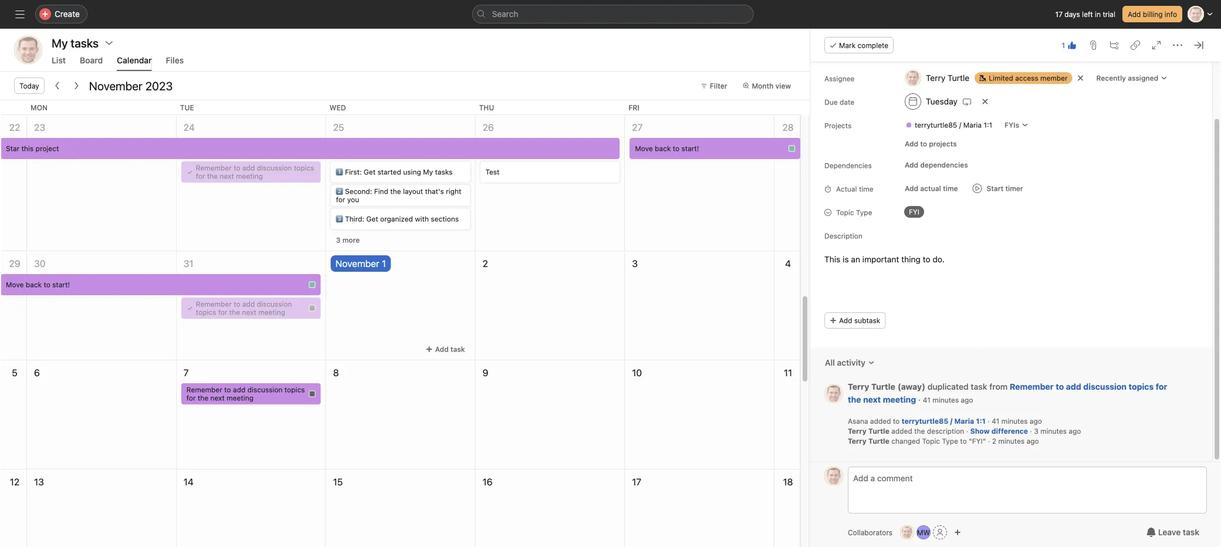 Task type: vqa. For each thing, say whether or not it's contained in the screenshot.
the topmost Mark complete checkbox
no



Task type: describe. For each thing, give the bounding box(es) containing it.
add dependencies button
[[900, 157, 974, 173]]

· right difference
[[1030, 427, 1032, 436]]

tuesday button
[[900, 91, 977, 112]]

dependencies
[[825, 162, 872, 170]]

list link
[[52, 55, 66, 71]]

add for add actual time
[[905, 185, 919, 193]]

16
[[483, 476, 493, 488]]

leave task button
[[1139, 522, 1208, 543]]

6
[[34, 367, 40, 378]]

task inside "main content"
[[971, 382, 988, 392]]

meeting inside dialog
[[883, 395, 916, 405]]

billing
[[1143, 10, 1163, 18]]

topics inside the remember to add discussion topics for the next meeting
[[1129, 382, 1154, 392]]

· down show
[[988, 437, 991, 446]]

test
[[486, 168, 500, 176]]

you
[[347, 195, 359, 204]]

remember to add discussion topics for the next meeting dialog
[[811, 0, 1222, 547]]

for inside the remember to add discussion topics for the next meeting
[[1156, 382, 1168, 392]]

actual time
[[837, 185, 874, 193]]

· up show
[[988, 417, 990, 426]]

expand sidebar image
[[15, 9, 25, 19]]

project
[[36, 144, 59, 153]]

show
[[971, 427, 990, 436]]

task for collaborators
[[1183, 527, 1200, 537]]

minutes up difference
[[1002, 417, 1028, 426]]

started
[[378, 168, 401, 176]]

0 vertical spatial maria
[[964, 121, 982, 129]]

recently
[[1097, 74, 1126, 82]]

clear due date image
[[982, 98, 989, 105]]

· left show
[[967, 427, 969, 436]]

from
[[990, 382, 1008, 392]]

star
[[6, 144, 19, 153]]

this
[[825, 255, 841, 264]]

12
[[10, 476, 20, 488]]

1 " from the left
[[969, 437, 973, 446]]

23
[[34, 122, 45, 133]]

(away)
[[898, 382, 926, 392]]

all activity button
[[818, 353, 883, 374]]

add to projects button
[[900, 136, 963, 152]]

2️⃣
[[336, 187, 343, 195]]

with
[[415, 215, 429, 223]]

26
[[483, 122, 494, 133]]

asana
[[848, 417, 869, 426]]

asana added to terryturtle85 / maria 1:1 · 41 minutes ago terry turtle added the description · show difference · 3 minutes ago terry turtle changed topic type to " fyi " · 2 minutes ago
[[848, 417, 1082, 446]]

the inside the remember to add discussion topics for the next meeting
[[848, 395, 862, 405]]

type inside asana added to terryturtle85 / maria 1:1 · 41 minutes ago terry turtle added the description · show difference · 3 minutes ago terry turtle changed topic type to " fyi " · 2 minutes ago
[[942, 437, 959, 446]]

november 2023
[[89, 79, 173, 92]]

31
[[184, 258, 193, 269]]

add for add billing info
[[1128, 10, 1141, 18]]

month view
[[752, 82, 791, 90]]

1️⃣ first: get started using my tasks
[[336, 168, 453, 176]]

1 horizontal spatial added
[[892, 427, 913, 436]]

leave task
[[1159, 527, 1200, 537]]

tasks
[[435, 168, 453, 176]]

duplicated
[[928, 382, 969, 392]]

terry turtle (away)
[[848, 382, 926, 392]]

add billing info button
[[1123, 6, 1183, 22]]

time inside dropdown button
[[943, 185, 958, 193]]

remember to add discussion topics for the next meeting inside remember to add discussion topics for the next meeting dialog
[[848, 382, 1168, 405]]

1:1 inside asana added to terryturtle85 / maria 1:1 · 41 minutes ago terry turtle added the description · show difference · 3 minutes ago terry turtle changed topic type to " fyi " · 2 minutes ago
[[976, 417, 986, 426]]

get for organized
[[366, 215, 378, 223]]

complete
[[858, 41, 889, 49]]

star this project
[[6, 144, 59, 153]]

1️⃣
[[336, 168, 343, 176]]

show options image
[[105, 38, 114, 48]]

description
[[825, 232, 863, 240]]

difference
[[992, 427, 1028, 436]]

find
[[374, 187, 388, 195]]

0 vertical spatial terryturtle85 / maria 1:1 link
[[901, 119, 997, 131]]

17 for 17
[[632, 476, 642, 488]]

turtle left (away)
[[872, 382, 896, 392]]

actual
[[921, 185, 941, 193]]

3️⃣ third: get organized with sections
[[336, 215, 459, 223]]

2️⃣ second: find the layout that's right for you
[[336, 187, 462, 204]]

today
[[19, 82, 39, 90]]

0 vertical spatial added
[[870, 417, 891, 426]]

tt for tt button below all
[[830, 390, 839, 398]]

mw
[[918, 528, 931, 537]]

1 horizontal spatial /
[[960, 121, 962, 129]]

24
[[184, 122, 195, 133]]

fyis button
[[1000, 117, 1034, 134]]

mw button
[[917, 525, 931, 539]]

is
[[843, 255, 849, 264]]

2 " from the left
[[983, 437, 986, 446]]

my tasks
[[52, 36, 99, 50]]

terry turtle link for (away)
[[848, 382, 896, 392]]

terry turtle button
[[900, 68, 975, 89]]

in
[[1095, 10, 1101, 18]]

the inside 2️⃣ second: find the layout that's right for you
[[390, 187, 401, 195]]

topic type
[[837, 209, 873, 217]]

turtle left changed
[[869, 437, 890, 446]]

to inside the remember to add discussion topics for the next meeting
[[1056, 382, 1064, 392]]

28
[[783, 122, 794, 133]]

add inside dialog
[[1066, 382, 1082, 392]]

tt button down all
[[825, 384, 844, 403]]

tt button right 18
[[825, 467, 844, 485]]

duplicated task from
[[928, 382, 1010, 392]]

8
[[333, 367, 339, 378]]

this
[[21, 144, 34, 153]]

start! for 27
[[682, 144, 699, 153]]

17 days left in trial
[[1056, 10, 1116, 18]]

/ inside asana added to terryturtle85 / maria 1:1 · 41 minutes ago terry turtle added the description · show difference · 3 minutes ago terry turtle changed topic type to " fyi " · 2 minutes ago
[[951, 417, 953, 426]]

board link
[[80, 55, 103, 71]]

30
[[34, 258, 45, 269]]

41 inside · 41 minutes ago
[[923, 396, 931, 404]]

date
[[840, 98, 855, 107]]

right
[[446, 187, 462, 195]]

18
[[783, 476, 793, 488]]

tt button left list at the left top of the page
[[14, 36, 42, 64]]

all activity
[[825, 358, 866, 368]]

assigned
[[1128, 74, 1159, 82]]

add for add dependencies
[[905, 161, 919, 169]]

1 inside button
[[1062, 41, 1065, 49]]

3 more
[[336, 236, 360, 244]]

do.
[[933, 255, 945, 264]]

mon
[[31, 103, 48, 112]]

mark complete
[[839, 41, 889, 49]]

add actual time button
[[900, 181, 964, 197]]

left
[[1083, 10, 1093, 18]]

back for 30
[[26, 281, 42, 289]]

main content inside remember to add discussion topics for the next meeting dialog
[[811, 0, 1213, 461]]

show difference button
[[971, 427, 1028, 436]]

task for november 1
[[451, 345, 465, 353]]

start timer
[[987, 185, 1024, 193]]

more actions for this task image
[[1173, 41, 1183, 50]]

full screen image
[[1152, 41, 1162, 50]]

2023
[[145, 79, 173, 92]]

ago inside · 41 minutes ago
[[961, 396, 974, 404]]

files link
[[166, 55, 184, 71]]

to inside add to projects button
[[921, 140, 928, 148]]

5
[[12, 367, 17, 378]]

remember inside dialog
[[1010, 382, 1054, 392]]

1 button
[[1059, 37, 1081, 53]]

second:
[[345, 187, 372, 195]]

activity
[[837, 358, 866, 368]]

more
[[343, 236, 360, 244]]



Task type: locate. For each thing, give the bounding box(es) containing it.
1 vertical spatial topic
[[923, 437, 940, 446]]

1 down organized
[[382, 258, 386, 269]]

/ down tuesday dropdown button
[[960, 121, 962, 129]]

move back to start! down 30
[[6, 281, 70, 289]]

sections
[[431, 215, 459, 223]]

turtle
[[948, 73, 970, 83], [872, 382, 896, 392], [869, 427, 890, 436], [869, 437, 890, 446]]

terry turtle link for added the description
[[848, 427, 890, 436]]

2 vertical spatial task
[[1183, 527, 1200, 537]]

2 horizontal spatial task
[[1183, 527, 1200, 537]]

move back to start! down 27
[[635, 144, 699, 153]]

1 vertical spatial 1
[[382, 258, 386, 269]]

added right "asana"
[[870, 417, 891, 426]]

3 inside button
[[336, 236, 341, 244]]

actual
[[837, 185, 857, 193]]

1 vertical spatial added
[[892, 427, 913, 436]]

topic inside asana added to terryturtle85 / maria 1:1 · 41 minutes ago terry turtle added the description · show difference · 3 minutes ago terry turtle changed topic type to " fyi " · 2 minutes ago
[[923, 437, 940, 446]]

0 vertical spatial 17
[[1056, 10, 1063, 18]]

0 vertical spatial november
[[89, 79, 143, 92]]

files
[[166, 55, 184, 65]]

maria
[[964, 121, 982, 129], [955, 417, 975, 426]]

2 vertical spatial 3
[[1034, 427, 1039, 436]]

0 vertical spatial 2
[[483, 258, 488, 269]]

turtle inside dropdown button
[[948, 73, 970, 83]]

0 vertical spatial start!
[[682, 144, 699, 153]]

0 horizontal spatial added
[[870, 417, 891, 426]]

1 vertical spatial 1:1
[[976, 417, 986, 426]]

get
[[364, 168, 376, 176], [366, 215, 378, 223]]

0 horizontal spatial 2
[[483, 258, 488, 269]]

main content
[[811, 0, 1213, 461]]

add for add subtask
[[839, 317, 853, 325]]

0 vertical spatial 1
[[1062, 41, 1065, 49]]

terry turtle link
[[848, 382, 896, 392], [848, 427, 890, 436], [848, 437, 890, 446]]

the
[[207, 172, 218, 180], [390, 187, 401, 195], [229, 308, 240, 316], [198, 394, 209, 402], [848, 395, 862, 405], [915, 427, 925, 436]]

move
[[635, 144, 653, 153], [6, 281, 24, 289]]

this is an important thing to do.
[[825, 255, 945, 264]]

/ up description
[[951, 417, 953, 426]]

1 vertical spatial terryturtle85 / maria 1:1 link
[[902, 417, 986, 426]]

1 vertical spatial move
[[6, 281, 24, 289]]

add actual time
[[905, 185, 958, 193]]

· down (away)
[[919, 395, 921, 405]]

fyi down show
[[973, 437, 983, 446]]

0 horizontal spatial back
[[26, 281, 42, 289]]

maria inside asana added to terryturtle85 / maria 1:1 · 41 minutes ago terry turtle added the description · show difference · 3 minutes ago terry turtle changed topic type to " fyi " · 2 minutes ago
[[955, 417, 975, 426]]

1 vertical spatial 17
[[632, 476, 642, 488]]

tt for tt button on the left of mw
[[903, 528, 912, 537]]

november for november 2023
[[89, 79, 143, 92]]

timer
[[1006, 185, 1024, 193]]

1 horizontal spatial 1
[[1062, 41, 1065, 49]]

1 horizontal spatial type
[[942, 437, 959, 446]]

1 horizontal spatial move
[[635, 144, 653, 153]]

month
[[752, 82, 774, 90]]

fyi down add actual time
[[909, 208, 920, 216]]

0 horizontal spatial start!
[[52, 281, 70, 289]]

mark
[[839, 41, 856, 49]]

0 horizontal spatial task
[[451, 345, 465, 353]]

1 vertical spatial maria
[[955, 417, 975, 426]]

fyis
[[1005, 121, 1020, 129]]

0 vertical spatial topic
[[837, 209, 854, 217]]

trial
[[1103, 10, 1116, 18]]

add or remove collaborators image
[[955, 529, 962, 536]]

add for add to projects
[[905, 140, 919, 148]]

all
[[825, 358, 835, 368]]

next inside the remember to add discussion topics for the next meeting
[[864, 395, 881, 405]]

get right first:
[[364, 168, 376, 176]]

1 vertical spatial /
[[951, 417, 953, 426]]

1 vertical spatial terry turtle link
[[848, 427, 890, 436]]

november down more
[[336, 258, 380, 269]]

1 horizontal spatial move back to start!
[[635, 144, 699, 153]]

info
[[1165, 10, 1178, 18]]

0 horizontal spatial move
[[6, 281, 24, 289]]

1
[[1062, 41, 1065, 49], [382, 258, 386, 269]]

1 horizontal spatial topic
[[923, 437, 940, 446]]

next
[[220, 172, 234, 180], [242, 308, 256, 316], [210, 394, 225, 402], [864, 395, 881, 405]]

1 left attachments: add a file to this task, remember to add discussion topics for the next meeting "image"
[[1062, 41, 1065, 49]]

recently assigned
[[1097, 74, 1159, 82]]

calendar
[[117, 55, 152, 65]]

0 vertical spatial 1:1
[[984, 121, 993, 129]]

minutes down difference
[[999, 437, 1025, 446]]

november for november 1
[[336, 258, 380, 269]]

add dependencies
[[905, 161, 968, 169]]

1 vertical spatial move back to start!
[[6, 281, 70, 289]]

move down 29
[[6, 281, 24, 289]]

2 terry turtle link from the top
[[848, 427, 890, 436]]

move back to start! for 27
[[635, 144, 699, 153]]

copy task link image
[[1131, 41, 1141, 50]]

move for 30
[[6, 281, 24, 289]]

1 horizontal spatial november
[[336, 258, 380, 269]]

fyi inside popup button
[[909, 208, 920, 216]]

dependencies
[[921, 161, 968, 169]]

0 horizontal spatial type
[[856, 209, 873, 217]]

projects
[[825, 122, 852, 130]]

0 horizontal spatial /
[[951, 417, 953, 426]]

1 vertical spatial back
[[26, 281, 42, 289]]

1 terry turtle link from the top
[[848, 382, 896, 392]]

add for add task
[[435, 345, 449, 353]]

0 vertical spatial move
[[635, 144, 653, 153]]

layout
[[403, 187, 423, 195]]

25
[[333, 122, 344, 133]]

1 vertical spatial november
[[336, 258, 380, 269]]

turtle down terry turtle (away)
[[869, 427, 890, 436]]

added
[[870, 417, 891, 426], [892, 427, 913, 436]]

1 vertical spatial 3
[[632, 258, 638, 269]]

view
[[776, 82, 791, 90]]

0 vertical spatial 3
[[336, 236, 341, 244]]

tt left list at the left top of the page
[[22, 44, 34, 55]]

·
[[919, 395, 921, 405], [988, 417, 990, 426], [967, 427, 969, 436], [1030, 427, 1032, 436], [988, 437, 991, 446]]

that's
[[425, 187, 444, 195]]

mark complete button
[[825, 37, 894, 53]]

limited
[[989, 74, 1014, 82]]

tt for tt button right of 18
[[830, 472, 839, 480]]

discussion inside the remember to add discussion topics for the next meeting
[[1084, 382, 1127, 392]]

important
[[863, 255, 900, 264]]

0 horizontal spatial 3
[[336, 236, 341, 244]]

maria down repeats icon
[[964, 121, 982, 129]]

tt for tt button left of list at the left top of the page
[[22, 44, 34, 55]]

terryturtle85 / maria 1:1 link up description
[[902, 417, 986, 426]]

2 horizontal spatial 3
[[1034, 427, 1039, 436]]

minutes inside · 41 minutes ago
[[933, 396, 959, 404]]

assignee
[[825, 75, 855, 83]]

topic down description
[[923, 437, 940, 446]]

0 horizontal spatial 41
[[923, 396, 931, 404]]

tuesday
[[926, 97, 958, 107]]

1 vertical spatial fyi
[[973, 437, 983, 446]]

3 terry turtle link from the top
[[848, 437, 890, 446]]

0 vertical spatial fyi
[[909, 208, 920, 216]]

1 horizontal spatial 41
[[992, 417, 1000, 426]]

projects
[[929, 140, 957, 148]]

terryturtle85
[[915, 121, 958, 129], [902, 417, 949, 426]]

tt button left mw
[[901, 525, 915, 539]]

tue
[[180, 103, 194, 112]]

start! for 30
[[52, 281, 70, 289]]

minutes down duplicated
[[933, 396, 959, 404]]

0 horizontal spatial topic
[[837, 209, 854, 217]]

41 down (away)
[[923, 396, 931, 404]]

1 horizontal spatial 17
[[1056, 10, 1063, 18]]

17 for 17 days left in trial
[[1056, 10, 1063, 18]]

0 horizontal spatial "
[[969, 437, 973, 446]]

move down 27
[[635, 144, 653, 153]]

tt left mw
[[903, 528, 912, 537]]

previous month image
[[53, 81, 62, 90]]

9
[[483, 367, 489, 378]]

collaborators
[[848, 528, 893, 537]]

1:1 up show
[[976, 417, 986, 426]]

next month image
[[71, 81, 81, 90]]

1 vertical spatial type
[[942, 437, 959, 446]]

41 up show difference "button"
[[992, 417, 1000, 426]]

back for 27
[[655, 144, 671, 153]]

fyi inside asana added to terryturtle85 / maria 1:1 · 41 minutes ago terry turtle added the description · show difference · 3 minutes ago terry turtle changed topic type to " fyi " · 2 minutes ago
[[973, 437, 983, 446]]

0 horizontal spatial 1
[[382, 258, 386, 269]]

11
[[784, 367, 793, 378]]

0 horizontal spatial november
[[89, 79, 143, 92]]

member
[[1041, 74, 1068, 82]]

minutes right difference
[[1041, 427, 1067, 436]]

move back to start! for 30
[[6, 281, 70, 289]]

4
[[785, 258, 791, 269]]

for
[[196, 172, 205, 180], [336, 195, 345, 204], [218, 308, 228, 316], [1156, 382, 1168, 392], [187, 394, 196, 402]]

tt right 18
[[830, 472, 839, 480]]

for inside 2️⃣ second: find the layout that's right for you
[[336, 195, 345, 204]]

add inside dropdown button
[[905, 185, 919, 193]]

repeats image
[[963, 97, 972, 107]]

terry turtle
[[926, 73, 970, 83]]

type down description
[[942, 437, 959, 446]]

attachments: add a file to this task, remember to add discussion topics for the next meeting image
[[1089, 41, 1098, 50]]

november down calendar link
[[89, 79, 143, 92]]

list
[[52, 55, 66, 65]]

13
[[34, 476, 44, 488]]

topic down actual
[[837, 209, 854, 217]]

filter button
[[696, 77, 733, 94]]

topics
[[294, 164, 314, 172], [196, 308, 216, 316], [1129, 382, 1154, 392], [285, 386, 305, 394]]

1:1 down 'clear due date' "icon"
[[984, 121, 993, 129]]

to
[[921, 140, 928, 148], [673, 144, 680, 153], [234, 164, 240, 172], [923, 255, 931, 264], [44, 281, 50, 289], [234, 300, 240, 308], [1056, 382, 1064, 392], [224, 386, 231, 394], [893, 417, 900, 426], [961, 437, 967, 446]]

0 vertical spatial get
[[364, 168, 376, 176]]

0 vertical spatial move back to start!
[[635, 144, 699, 153]]

0 horizontal spatial time
[[859, 185, 874, 193]]

41
[[923, 396, 931, 404], [992, 417, 1000, 426]]

search
[[492, 9, 519, 19]]

3
[[336, 236, 341, 244], [632, 258, 638, 269], [1034, 427, 1039, 436]]

close details image
[[1195, 41, 1204, 50]]

0 vertical spatial task
[[451, 345, 465, 353]]

terryturtle85 inside asana added to terryturtle85 / maria 1:1 · 41 minutes ago terry turtle added the description · show difference · 3 minutes ago terry turtle changed topic type to " fyi " · 2 minutes ago
[[902, 417, 949, 426]]

1 horizontal spatial 3
[[632, 258, 638, 269]]

discussion
[[257, 164, 292, 172], [257, 300, 292, 308], [1084, 382, 1127, 392], [248, 386, 283, 394]]

move back to start!
[[635, 144, 699, 153], [6, 281, 70, 289]]

1 horizontal spatial back
[[655, 144, 671, 153]]

maria up show
[[955, 417, 975, 426]]

the inside asana added to terryturtle85 / maria 1:1 · 41 minutes ago terry turtle added the description · show difference · 3 minutes ago terry turtle changed topic type to " fyi " · 2 minutes ago
[[915, 427, 925, 436]]

add subtask image
[[1110, 41, 1119, 50]]

month view button
[[738, 77, 797, 94]]

1 horizontal spatial start!
[[682, 144, 699, 153]]

27
[[632, 122, 643, 133]]

add task
[[435, 345, 465, 353]]

remove assignee image
[[1078, 75, 1085, 82]]

1 vertical spatial task
[[971, 382, 988, 392]]

2 inside asana added to terryturtle85 / maria 1:1 · 41 minutes ago terry turtle added the description · show difference · 3 minutes ago terry turtle changed topic type to " fyi " · 2 minutes ago
[[993, 437, 997, 446]]

limited access member
[[989, 74, 1068, 82]]

type down actual time
[[856, 209, 873, 217]]

tt
[[22, 44, 34, 55], [830, 390, 839, 398], [830, 472, 839, 480], [903, 528, 912, 537]]

0 horizontal spatial fyi
[[909, 208, 920, 216]]

get right third:
[[366, 215, 378, 223]]

3 for 3
[[632, 258, 638, 269]]

turtle up repeats icon
[[948, 73, 970, 83]]

add subtask
[[839, 317, 881, 325]]

1 vertical spatial terryturtle85
[[902, 417, 949, 426]]

41 inside asana added to terryturtle85 / maria 1:1 · 41 minutes ago terry turtle added the description · show difference · 3 minutes ago terry turtle changed topic type to " fyi " · 2 minutes ago
[[992, 417, 1000, 426]]

thing
[[902, 255, 921, 264]]

1 horizontal spatial fyi
[[973, 437, 983, 446]]

an
[[851, 255, 861, 264]]

add inside button
[[905, 161, 919, 169]]

filter
[[710, 82, 728, 90]]

0 vertical spatial terryturtle85
[[915, 121, 958, 129]]

14
[[184, 476, 194, 488]]

0 vertical spatial type
[[856, 209, 873, 217]]

tt down all
[[830, 390, 839, 398]]

1 horizontal spatial "
[[983, 437, 986, 446]]

0 horizontal spatial 17
[[632, 476, 642, 488]]

10
[[632, 367, 642, 378]]

0 vertical spatial 41
[[923, 396, 931, 404]]

1 vertical spatial start!
[[52, 281, 70, 289]]

0 vertical spatial back
[[655, 144, 671, 153]]

1 vertical spatial 41
[[992, 417, 1000, 426]]

1 horizontal spatial task
[[971, 382, 988, 392]]

0 vertical spatial terry turtle link
[[848, 382, 896, 392]]

calendar link
[[117, 55, 152, 71]]

1 horizontal spatial 2
[[993, 437, 997, 446]]

terryturtle85 up add to projects
[[915, 121, 958, 129]]

terryturtle85 up description
[[902, 417, 949, 426]]

using
[[403, 168, 421, 176]]

fyi button
[[900, 204, 970, 220]]

search list box
[[472, 5, 754, 23]]

2 vertical spatial terry turtle link
[[848, 437, 890, 446]]

0 horizontal spatial move back to start!
[[6, 281, 70, 289]]

get for started
[[364, 168, 376, 176]]

add
[[1128, 10, 1141, 18], [905, 140, 919, 148], [905, 161, 919, 169], [905, 185, 919, 193], [839, 317, 853, 325], [435, 345, 449, 353]]

added up changed
[[892, 427, 913, 436]]

1 vertical spatial get
[[366, 215, 378, 223]]

1 vertical spatial 2
[[993, 437, 997, 446]]

1 horizontal spatial time
[[943, 185, 958, 193]]

main content containing terry turtle
[[811, 0, 1213, 461]]

terry inside dropdown button
[[926, 73, 946, 83]]

3 inside asana added to terryturtle85 / maria 1:1 · 41 minutes ago terry turtle added the description · show difference · 3 minutes ago terry turtle changed topic type to " fyi " · 2 minutes ago
[[1034, 427, 1039, 436]]

0 vertical spatial /
[[960, 121, 962, 129]]

move for 27
[[635, 144, 653, 153]]

3 for 3 more
[[336, 236, 341, 244]]

subtask
[[855, 317, 881, 325]]

start!
[[682, 144, 699, 153], [52, 281, 70, 289]]

terryturtle85 / maria 1:1 link up projects
[[901, 119, 997, 131]]



